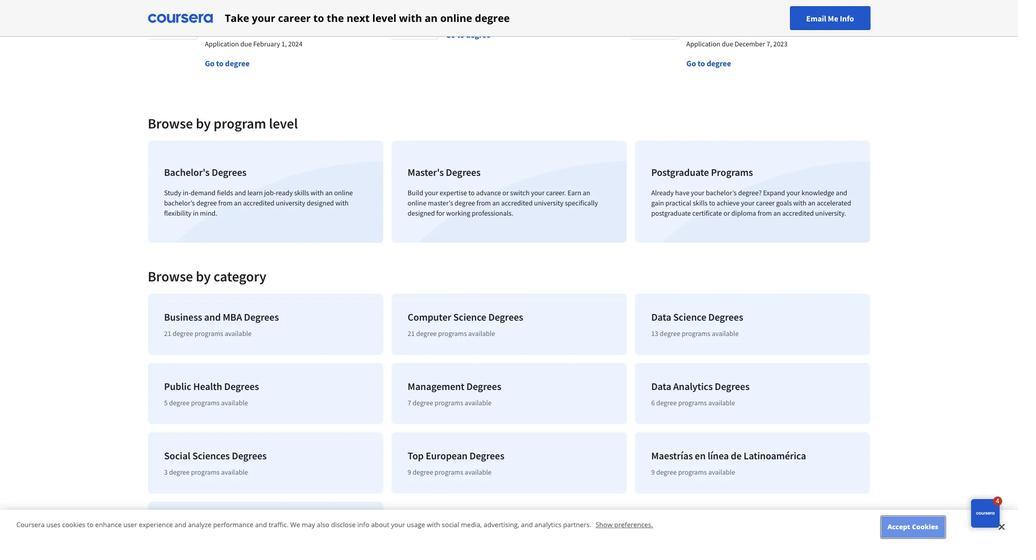 Task type: describe. For each thing, give the bounding box(es) containing it.
application due december 15, 2023
[[446, 11, 551, 20]]

9 degree programs available for en
[[652, 468, 736, 477]]

fields
[[217, 188, 233, 198]]

15,
[[526, 11, 535, 20]]

coursera
[[16, 521, 45, 530]]

indian
[[182, 519, 210, 532]]

application for application due december 15, 2023
[[446, 11, 480, 20]]

specifically
[[565, 199, 598, 208]]

top european degrees
[[408, 450, 505, 463]]

to down rankings,
[[216, 58, 224, 68]]

go for #1 public research university in the u.s. (qs world rankings, 2022)
[[205, 58, 215, 68]]

university of illinois at urbana-champaign image
[[630, 0, 679, 39]]

latinoamérica
[[744, 450, 807, 463]]

february
[[253, 39, 280, 49]]

programs for public health degrees
[[191, 399, 220, 408]]

achieve
[[717, 199, 740, 208]]

browse by category
[[148, 268, 267, 286]]

from for bachelor's degrees
[[218, 199, 233, 208]]

public inside #12 in top public universities in the u.s. (u.s. news & world report, 2023)
[[719, 11, 737, 20]]

degree right 5
[[169, 399, 190, 408]]

and left analyze in the left bottom of the page
[[175, 521, 187, 530]]

21 for business
[[164, 329, 171, 339]]

degree right 13
[[660, 329, 681, 339]]

traffic.
[[269, 521, 289, 530]]

due for 15,
[[482, 11, 493, 20]]

7,
[[767, 39, 772, 49]]

accept
[[888, 523, 911, 532]]

degree left 15,
[[475, 11, 510, 25]]

business
[[164, 311, 202, 324]]

programs
[[711, 166, 753, 179]]

about
[[371, 521, 390, 530]]

top for top indian degrees
[[164, 519, 180, 532]]

browse for browse by category
[[148, 268, 193, 286]]

3 the from the left
[[327, 11, 344, 25]]

accredited for bachelor's degrees
[[243, 199, 275, 208]]

skills inside study in-demand fields and learn job-ready skills with an online bachelor's degree from an accredited university designed with flexibility in mind.
[[294, 188, 309, 198]]

in right the universities
[[775, 11, 781, 20]]

designed inside study in-demand fields and learn job-ready skills with an online bachelor's degree from an accredited university designed with flexibility in mind.
[[307, 199, 334, 208]]

0 vertical spatial online
[[441, 11, 473, 25]]

cookies
[[913, 523, 939, 532]]

top inside #12 in top public universities in the u.s. (u.s. news & world report, 2023)
[[706, 11, 717, 20]]

info
[[358, 521, 370, 530]]

postgraduate
[[652, 209, 691, 218]]

social
[[164, 450, 190, 463]]

uses
[[46, 521, 60, 530]]

expertise
[[440, 188, 467, 198]]

university for bachelor's degrees
[[276, 199, 305, 208]]

2022)
[[236, 21, 252, 30]]

0 vertical spatial level
[[373, 11, 397, 25]]

degree down european
[[413, 468, 433, 477]]

usage
[[407, 521, 425, 530]]

science for computer
[[454, 311, 487, 324]]

experience
[[139, 521, 173, 530]]

earn
[[568, 188, 582, 198]]

privacy alert dialog
[[0, 511, 1019, 547]]

business and mba degrees
[[164, 311, 279, 324]]

degree?
[[739, 188, 762, 198]]

next
[[347, 11, 370, 25]]

public inside #1 public research university in the u.s. (qs world rankings, 2022)
[[214, 11, 232, 20]]

#1 public research university in the u.s. (qs world rankings, 2022)
[[205, 11, 355, 30]]

social sciences degrees
[[164, 450, 267, 463]]

research
[[234, 11, 261, 20]]

public health degrees
[[164, 380, 259, 393]]

1 vertical spatial level
[[269, 114, 298, 133]]

degree down application due february 1, 2024 on the left top of the page
[[225, 58, 250, 68]]

2023)
[[730, 21, 746, 30]]

application due december 7, 2023
[[687, 39, 788, 49]]

application for application due february 1, 2024
[[205, 39, 239, 49]]

working
[[446, 209, 471, 218]]

the inside #12 in top public universities in the u.s. (u.s. news & world report, 2023)
[[782, 11, 792, 20]]

preferences.
[[615, 521, 653, 530]]

partners.
[[563, 521, 592, 530]]

online for bachelor's degrees
[[334, 188, 353, 198]]

#12
[[687, 11, 697, 20]]

analyze
[[188, 521, 212, 530]]

computer
[[408, 311, 452, 324]]

0 vertical spatial career
[[278, 11, 311, 25]]

1,
[[282, 39, 287, 49]]

data for data analytics degrees
[[652, 380, 672, 393]]

management degrees
[[408, 380, 502, 393]]

career inside already have your bachelor's degree? expand your knowledge and gain practical skills to achieve your career goals with an accelerated postgraduate certificate or diploma from an accredited university.
[[756, 199, 775, 208]]

by for category
[[196, 268, 211, 286]]

knowledge
[[802, 188, 835, 198]]

available for business and mba degrees
[[225, 329, 252, 339]]

in inside study in-demand fields and learn job-ready skills with an online bachelor's degree from an accredited university designed with flexibility in mind.
[[193, 209, 199, 218]]

flexibility
[[164, 209, 192, 218]]

learn
[[248, 188, 263, 198]]

build your expertise to advance or switch your career. earn an online master's degree from an accredited university specifically designed for working professionals.
[[408, 188, 598, 218]]

university.
[[816, 209, 847, 218]]

and left mba
[[204, 311, 221, 324]]

your right switch
[[531, 188, 545, 198]]

available for computer science degrees
[[469, 329, 495, 339]]

health
[[193, 380, 222, 393]]

available for social sciences degrees
[[221, 468, 248, 477]]

master's
[[408, 166, 444, 179]]

and left analytics
[[521, 521, 533, 530]]

for
[[437, 209, 445, 218]]

report,
[[706, 21, 728, 30]]

management
[[408, 380, 465, 393]]

computer science degrees
[[408, 311, 524, 324]]

21 for computer
[[408, 329, 415, 339]]

9 for top
[[408, 468, 411, 477]]

u.s. inside #1 public research university in the u.s. (qs world rankings, 2022)
[[312, 11, 324, 20]]

to left the (qs
[[314, 11, 324, 25]]

1 horizontal spatial go to degree
[[446, 30, 491, 40]]

december for 7,
[[735, 39, 766, 49]]

cookies
[[62, 521, 85, 530]]

data for data science degrees
[[652, 311, 672, 324]]

to inside "build your expertise to advance or switch your career. earn an online master's degree from an accredited university specifically designed for working professionals."
[[469, 188, 475, 198]]

european
[[426, 450, 468, 463]]

available for top european degrees
[[465, 468, 492, 477]]

designed inside "build your expertise to advance or switch your career. earn an online master's degree from an accredited university specifically designed for working professionals."
[[408, 209, 435, 218]]

skills inside already have your bachelor's degree? expand your knowledge and gain practical skills to achieve your career goals with an accelerated postgraduate certificate or diploma from an accredited university.
[[693, 199, 708, 208]]

in right #12 at the top right of page
[[699, 11, 705, 20]]

list for browse by program level
[[144, 137, 875, 247]]

to down application due december 15, 2023
[[457, 30, 465, 40]]

have
[[676, 188, 690, 198]]

info
[[840, 13, 855, 23]]

&
[[840, 11, 845, 20]]

#12 in top public universities in the u.s. (u.s. news & world report, 2023)
[[687, 11, 845, 30]]

5
[[164, 399, 168, 408]]

línea
[[708, 450, 729, 463]]

programs for business and mba degrees
[[195, 329, 223, 339]]

disclose
[[331, 521, 356, 530]]

13
[[652, 329, 659, 339]]

mind.
[[200, 209, 217, 218]]

6 degree programs available
[[652, 399, 736, 408]]

media,
[[461, 521, 482, 530]]

top indian degrees
[[164, 519, 247, 532]]

ready
[[276, 188, 293, 198]]

switch
[[511, 188, 530, 198]]

advance
[[476, 188, 501, 198]]



Task type: vqa. For each thing, say whether or not it's contained in the screenshot.
Advanced
no



Task type: locate. For each thing, give the bounding box(es) containing it.
2 horizontal spatial accredited
[[783, 209, 814, 218]]

goals
[[777, 199, 792, 208]]

programs for social sciences degrees
[[191, 468, 220, 477]]

1 vertical spatial 2023
[[774, 39, 788, 49]]

data science degrees
[[652, 311, 744, 324]]

programs down management degrees
[[435, 399, 464, 408]]

by left category
[[196, 268, 211, 286]]

programs down analytics
[[679, 399, 707, 408]]

or left switch
[[503, 188, 509, 198]]

certificate
[[693, 209, 723, 218]]

go down rankings,
[[205, 58, 215, 68]]

1 vertical spatial career
[[756, 199, 775, 208]]

u.s. left the (qs
[[312, 11, 324, 20]]

1 horizontal spatial top
[[408, 450, 424, 463]]

programs for management degrees
[[435, 399, 464, 408]]

available down data science degrees
[[712, 329, 739, 339]]

accelerated
[[817, 199, 852, 208]]

also
[[317, 521, 330, 530]]

expand
[[764, 188, 786, 198]]

2 by from the top
[[196, 268, 211, 286]]

public
[[214, 11, 232, 20], [719, 11, 737, 20], [164, 380, 191, 393]]

0 horizontal spatial due
[[240, 39, 252, 49]]

to right cookies
[[87, 521, 94, 530]]

by for program
[[196, 114, 211, 133]]

by left program
[[196, 114, 211, 133]]

from inside study in-demand fields and learn job-ready skills with an online bachelor's degree from an accredited university designed with flexibility in mind.
[[218, 199, 233, 208]]

master's
[[428, 199, 453, 208]]

de
[[731, 450, 742, 463]]

1 browse from the top
[[148, 114, 193, 133]]

world inside #12 in top public universities in the u.s. (u.s. news & world report, 2023)
[[687, 21, 705, 30]]

1 9 from the left
[[408, 468, 411, 477]]

degree down application due december 15, 2023
[[466, 30, 491, 40]]

go down #12 at the top right of page
[[687, 58, 696, 68]]

due left 15,
[[482, 11, 493, 20]]

0 vertical spatial list
[[144, 137, 875, 247]]

1 science from the left
[[454, 311, 487, 324]]

1 horizontal spatial level
[[373, 11, 397, 25]]

user
[[123, 521, 137, 530]]

science for data
[[674, 311, 707, 324]]

1 9 degree programs available from the left
[[408, 468, 492, 477]]

mba
[[223, 311, 242, 324]]

available for data analytics degrees
[[709, 399, 736, 408]]

0 vertical spatial skills
[[294, 188, 309, 198]]

1 horizontal spatial the
[[327, 11, 344, 25]]

northeastern university image
[[389, 0, 438, 39]]

2 horizontal spatial public
[[719, 11, 737, 20]]

degree down the application due december 7, 2023
[[707, 58, 732, 68]]

6
[[652, 399, 655, 408]]

accredited inside already have your bachelor's degree? expand your knowledge and gain practical skills to achieve your career goals with an accelerated postgraduate certificate or diploma from an accredited university.
[[783, 209, 814, 218]]

go to degree down the application due december 7, 2023
[[687, 58, 732, 68]]

postgraduate programs
[[652, 166, 753, 179]]

1 vertical spatial bachelor's
[[164, 199, 195, 208]]

in inside #1 public research university in the u.s. (qs world rankings, 2022)
[[294, 11, 299, 20]]

9 degree programs available for european
[[408, 468, 492, 477]]

demand
[[191, 188, 216, 198]]

accredited
[[243, 199, 275, 208], [502, 199, 533, 208], [783, 209, 814, 218]]

online inside "build your expertise to advance or switch your career. earn an online master's degree from an accredited university specifically designed for working professionals."
[[408, 199, 427, 208]]

1 university from the left
[[276, 199, 305, 208]]

browse by program level
[[148, 114, 298, 133]]

due for 7,
[[722, 39, 734, 49]]

1 horizontal spatial go
[[446, 30, 456, 40]]

degree right 3
[[169, 468, 190, 477]]

show preferences. link
[[596, 521, 653, 530]]

degree inside study in-demand fields and learn job-ready skills with an online bachelor's degree from an accredited university designed with flexibility in mind.
[[196, 199, 217, 208]]

1 vertical spatial data
[[652, 380, 672, 393]]

email me info button
[[790, 6, 871, 30]]

2 horizontal spatial go
[[687, 58, 696, 68]]

0 horizontal spatial the
[[301, 11, 311, 20]]

0 vertical spatial december
[[494, 11, 525, 20]]

career up 2024
[[278, 11, 311, 25]]

0 horizontal spatial accredited
[[243, 199, 275, 208]]

21 degree programs available for and
[[164, 329, 252, 339]]

university inside "build your expertise to advance or switch your career. earn an online master's degree from an accredited university specifically designed for working professionals."
[[534, 199, 564, 208]]

9 down top european degrees
[[408, 468, 411, 477]]

7 degree programs available
[[408, 399, 492, 408]]

(u.s.
[[807, 11, 821, 20]]

1 horizontal spatial application
[[446, 11, 480, 20]]

7
[[408, 399, 411, 408]]

0 horizontal spatial go to degree
[[205, 58, 250, 68]]

1 data from the top
[[652, 311, 672, 324]]

0 horizontal spatial university
[[276, 199, 305, 208]]

0 horizontal spatial 21 degree programs available
[[164, 329, 252, 339]]

3 degree programs available
[[164, 468, 248, 477]]

sciences
[[192, 450, 230, 463]]

1 horizontal spatial december
[[735, 39, 766, 49]]

the inside #1 public research university in the u.s. (qs world rankings, 2022)
[[301, 11, 311, 20]]

top left indian
[[164, 519, 180, 532]]

9 degree programs available
[[408, 468, 492, 477], [652, 468, 736, 477]]

programs for top european degrees
[[435, 468, 464, 477]]

universities
[[739, 11, 774, 20]]

9 degree programs available down en
[[652, 468, 736, 477]]

coursera image
[[148, 10, 213, 26]]

1 the from the left
[[301, 11, 311, 20]]

0 vertical spatial top
[[706, 11, 717, 20]]

1 horizontal spatial or
[[724, 209, 730, 218]]

1 vertical spatial browse
[[148, 268, 193, 286]]

application right northeastern university 'image'
[[446, 11, 480, 20]]

available for maestrías en línea de latinoamérica
[[709, 468, 736, 477]]

1 by from the top
[[196, 114, 211, 133]]

1 u.s. from the left
[[312, 11, 324, 20]]

1 horizontal spatial due
[[482, 11, 493, 20]]

1 horizontal spatial world
[[687, 21, 705, 30]]

list containing business and mba degrees
[[144, 290, 875, 547]]

coursera uses cookies to enhance user experience and analyze performance and traffic. we may also disclose info about your usage with social media, advertising, and analytics partners. show preferences.
[[16, 521, 653, 530]]

university of michigan image
[[148, 0, 197, 39]]

university
[[262, 11, 292, 20]]

1 vertical spatial december
[[735, 39, 766, 49]]

2 u.s. from the left
[[794, 11, 806, 20]]

9 for maestrías
[[652, 468, 655, 477]]

2 list from the top
[[144, 290, 875, 547]]

analytics
[[535, 521, 562, 530]]

programs down sciences
[[191, 468, 220, 477]]

december left 7,
[[735, 39, 766, 49]]

to down the application due december 7, 2023
[[698, 58, 705, 68]]

due for 1,
[[240, 39, 252, 49]]

to inside already have your bachelor's degree? expand your knowledge and gain practical skills to achieve your career goals with an accelerated postgraduate certificate or diploma from an accredited university.
[[709, 199, 716, 208]]

take your career to the next level with an online degree
[[225, 11, 510, 25]]

already have your bachelor's degree? expand your knowledge and gain practical skills to achieve your career goals with an accelerated postgraduate certificate or diploma from an accredited university.
[[652, 188, 852, 218]]

programs down en
[[679, 468, 707, 477]]

with inside already have your bachelor's degree? expand your knowledge and gain practical skills to achieve your career goals with an accelerated postgraduate certificate or diploma from an accredited university.
[[794, 199, 807, 208]]

1 horizontal spatial 2023
[[774, 39, 788, 49]]

browse for browse by program level
[[148, 114, 193, 133]]

1 vertical spatial online
[[334, 188, 353, 198]]

1 horizontal spatial bachelor's
[[706, 188, 737, 198]]

21 down computer
[[408, 329, 415, 339]]

science up 13 degree programs available
[[674, 311, 707, 324]]

1 horizontal spatial accredited
[[502, 199, 533, 208]]

available
[[225, 329, 252, 339], [469, 329, 495, 339], [712, 329, 739, 339], [221, 399, 248, 408], [465, 399, 492, 408], [709, 399, 736, 408], [221, 468, 248, 477], [465, 468, 492, 477], [709, 468, 736, 477]]

december for 15,
[[494, 11, 525, 20]]

your right 2022)
[[252, 11, 276, 25]]

1 list from the top
[[144, 137, 875, 247]]

to left advance
[[469, 188, 475, 198]]

1 horizontal spatial 9
[[652, 468, 655, 477]]

2 9 from the left
[[652, 468, 655, 477]]

world inside #1 public research university in the u.s. (qs world rankings, 2022)
[[338, 11, 355, 20]]

2 the from the left
[[782, 11, 792, 20]]

1 horizontal spatial 9 degree programs available
[[652, 468, 736, 477]]

degree down business
[[173, 329, 193, 339]]

application down rankings,
[[205, 39, 239, 49]]

programs for maestrías en línea de latinoamérica
[[679, 468, 707, 477]]

available down management degrees
[[465, 399, 492, 408]]

2023 for application due december 15, 2023
[[537, 11, 551, 20]]

1 vertical spatial or
[[724, 209, 730, 218]]

programs for data science degrees
[[682, 329, 711, 339]]

2023 right 15,
[[537, 11, 551, 20]]

degree right 6
[[657, 399, 677, 408]]

#1
[[205, 11, 212, 20]]

0 horizontal spatial skills
[[294, 188, 309, 198]]

programs down computer science degrees
[[438, 329, 467, 339]]

me
[[828, 13, 839, 23]]

enhance
[[95, 521, 122, 530]]

may
[[302, 521, 315, 530]]

in-
[[183, 188, 191, 198]]

or down achieve
[[724, 209, 730, 218]]

from inside "build your expertise to advance or switch your career. earn an online master's degree from an accredited university specifically designed for working professionals."
[[477, 199, 491, 208]]

1 horizontal spatial 21 degree programs available
[[408, 329, 495, 339]]

career.
[[546, 188, 566, 198]]

top for top european degrees
[[408, 450, 424, 463]]

top left european
[[408, 450, 424, 463]]

programs
[[195, 329, 223, 339], [438, 329, 467, 339], [682, 329, 711, 339], [191, 399, 220, 408], [435, 399, 464, 408], [679, 399, 707, 408], [191, 468, 220, 477], [435, 468, 464, 477], [679, 468, 707, 477]]

list for browse by category
[[144, 290, 875, 547]]

and inside already have your bachelor's degree? expand your knowledge and gain practical skills to achieve your career goals with an accelerated postgraduate certificate or diploma from an accredited university.
[[836, 188, 848, 198]]

0 horizontal spatial 9
[[408, 468, 411, 477]]

data analytics degrees
[[652, 380, 750, 393]]

2023 right 7,
[[774, 39, 788, 49]]

2 horizontal spatial due
[[722, 39, 734, 49]]

to inside privacy alert dialog
[[87, 521, 94, 530]]

we
[[290, 521, 300, 530]]

bachelor's inside already have your bachelor's degree? expand your knowledge and gain practical skills to achieve your career goals with an accelerated postgraduate certificate or diploma from an accredited university.
[[706, 188, 737, 198]]

1 vertical spatial by
[[196, 268, 211, 286]]

your right the have
[[691, 188, 705, 198]]

available for data science degrees
[[712, 329, 739, 339]]

0 horizontal spatial world
[[338, 11, 355, 20]]

degrees inside top indian degrees link
[[212, 519, 247, 532]]

and up accelerated on the right top of the page
[[836, 188, 848, 198]]

2 science from the left
[[674, 311, 707, 324]]

0 horizontal spatial u.s.
[[312, 11, 324, 20]]

level
[[373, 11, 397, 25], [269, 114, 298, 133]]

due down 2023)
[[722, 39, 734, 49]]

0 vertical spatial browse
[[148, 114, 193, 133]]

0 horizontal spatial 21
[[164, 329, 171, 339]]

available down top european degrees
[[465, 468, 492, 477]]

accredited for master's degrees
[[502, 199, 533, 208]]

1 vertical spatial skills
[[693, 199, 708, 208]]

1 vertical spatial list
[[144, 290, 875, 547]]

1 vertical spatial top
[[408, 450, 424, 463]]

u.s. inside #12 in top public universities in the u.s. (u.s. news & world report, 2023)
[[794, 11, 806, 20]]

the left next
[[327, 11, 344, 25]]

21 degree programs available down computer science degrees
[[408, 329, 495, 339]]

go right northeastern university 'image'
[[446, 30, 456, 40]]

and left traffic.
[[255, 521, 267, 530]]

21 degree programs available down business and mba degrees
[[164, 329, 252, 339]]

science right computer
[[454, 311, 487, 324]]

or inside "build your expertise to advance or switch your career. earn an online master's degree from an accredited university specifically designed for working professionals."
[[503, 188, 509, 198]]

available down the data analytics degrees
[[709, 399, 736, 408]]

0 horizontal spatial public
[[164, 380, 191, 393]]

available for management degrees
[[465, 399, 492, 408]]

programs down business and mba degrees
[[195, 329, 223, 339]]

with inside privacy alert dialog
[[427, 521, 440, 530]]

available down mba
[[225, 329, 252, 339]]

public up rankings,
[[214, 11, 232, 20]]

available down social sciences degrees
[[221, 468, 248, 477]]

go to degree down application due february 1, 2024 on the left top of the page
[[205, 58, 250, 68]]

21 degree programs available
[[164, 329, 252, 339], [408, 329, 495, 339]]

0 horizontal spatial december
[[494, 11, 525, 20]]

programs for data analytics degrees
[[679, 399, 707, 408]]

1 vertical spatial world
[[687, 21, 705, 30]]

university down ready
[[276, 199, 305, 208]]

practical
[[666, 199, 692, 208]]

or inside already have your bachelor's degree? expand your knowledge and gain practical skills to achieve your career goals with an accelerated postgraduate certificate or diploma from an accredited university.
[[724, 209, 730, 218]]

available down computer science degrees
[[469, 329, 495, 339]]

2 9 degree programs available from the left
[[652, 468, 736, 477]]

0 vertical spatial bachelor's
[[706, 188, 737, 198]]

1 vertical spatial designed
[[408, 209, 435, 218]]

postgraduate
[[652, 166, 709, 179]]

from inside already have your bachelor's degree? expand your knowledge and gain practical skills to achieve your career goals with an accelerated postgraduate certificate or diploma from an accredited university.
[[758, 209, 772, 218]]

world right the (qs
[[338, 11, 355, 20]]

online
[[441, 11, 473, 25], [334, 188, 353, 198], [408, 199, 427, 208]]

2 vertical spatial top
[[164, 519, 180, 532]]

9
[[408, 468, 411, 477], [652, 468, 655, 477]]

the left the (qs
[[301, 11, 311, 20]]

take
[[225, 11, 249, 25]]

already
[[652, 188, 674, 198]]

online for master's degrees
[[408, 199, 427, 208]]

email me info
[[807, 13, 855, 23]]

2 21 from the left
[[408, 329, 415, 339]]

0 horizontal spatial from
[[218, 199, 233, 208]]

2 horizontal spatial application
[[687, 39, 721, 49]]

0 horizontal spatial top
[[164, 519, 180, 532]]

social
[[442, 521, 460, 530]]

december
[[494, 11, 525, 20], [735, 39, 766, 49]]

0 vertical spatial 2023
[[537, 11, 551, 20]]

degrees
[[212, 166, 247, 179], [446, 166, 481, 179], [244, 311, 279, 324], [489, 311, 524, 324], [709, 311, 744, 324], [224, 380, 259, 393], [467, 380, 502, 393], [715, 380, 750, 393], [232, 450, 267, 463], [470, 450, 505, 463], [212, 519, 247, 532]]

21 degree programs available for science
[[408, 329, 495, 339]]

skills right ready
[[294, 188, 309, 198]]

0 horizontal spatial science
[[454, 311, 487, 324]]

maestrías
[[652, 450, 693, 463]]

go for #12 in top public universities in the u.s. (u.s. news & world report, 2023)
[[687, 58, 696, 68]]

program
[[214, 114, 266, 133]]

your right about
[[391, 521, 405, 530]]

degree up 'working'
[[455, 199, 475, 208]]

go
[[446, 30, 456, 40], [205, 58, 215, 68], [687, 58, 696, 68]]

browse
[[148, 114, 193, 133], [148, 268, 193, 286]]

available down public health degrees
[[221, 399, 248, 408]]

13 degree programs available
[[652, 329, 739, 339]]

0 horizontal spatial application
[[205, 39, 239, 49]]

degree down the maestrías
[[657, 468, 677, 477]]

0 horizontal spatial 9 degree programs available
[[408, 468, 492, 477]]

1 21 from the left
[[164, 329, 171, 339]]

university for master's degrees
[[534, 199, 564, 208]]

2 21 degree programs available from the left
[[408, 329, 495, 339]]

bachelor's inside study in-demand fields and learn job-ready skills with an online bachelor's degree from an accredited university designed with flexibility in mind.
[[164, 199, 195, 208]]

0 vertical spatial designed
[[307, 199, 334, 208]]

0 vertical spatial data
[[652, 311, 672, 324]]

programs down "health"
[[191, 399, 220, 408]]

email
[[807, 13, 827, 23]]

accredited inside study in-demand fields and learn job-ready skills with an online bachelor's degree from an accredited university designed with flexibility in mind.
[[243, 199, 275, 208]]

1 horizontal spatial u.s.
[[794, 11, 806, 20]]

2 horizontal spatial the
[[782, 11, 792, 20]]

public up 2023)
[[719, 11, 737, 20]]

bachelor's degrees
[[164, 166, 247, 179]]

an
[[425, 11, 438, 25], [325, 188, 333, 198], [583, 188, 591, 198], [234, 199, 242, 208], [493, 199, 500, 208], [808, 199, 816, 208], [774, 209, 781, 218]]

1 horizontal spatial online
[[408, 199, 427, 208]]

from for master's degrees
[[477, 199, 491, 208]]

in
[[294, 11, 299, 20], [699, 11, 705, 20], [775, 11, 781, 20], [193, 209, 199, 218]]

0 horizontal spatial designed
[[307, 199, 334, 208]]

list containing bachelor's degrees
[[144, 137, 875, 247]]

and
[[235, 188, 246, 198], [836, 188, 848, 198], [204, 311, 221, 324], [175, 521, 187, 530], [255, 521, 267, 530], [521, 521, 533, 530]]

top
[[706, 11, 717, 20], [408, 450, 424, 463], [164, 519, 180, 532]]

application for application due december 7, 2023
[[687, 39, 721, 49]]

0 horizontal spatial career
[[278, 11, 311, 25]]

1 21 degree programs available from the left
[[164, 329, 252, 339]]

21 down business
[[164, 329, 171, 339]]

job-
[[264, 188, 276, 198]]

your up master's
[[425, 188, 439, 198]]

university down career.
[[534, 199, 564, 208]]

1 horizontal spatial designed
[[408, 209, 435, 218]]

2 horizontal spatial go to degree
[[687, 58, 732, 68]]

science
[[454, 311, 487, 324], [674, 311, 707, 324]]

degree down computer
[[416, 329, 437, 339]]

go to degree for #1 public research university in the u.s. (qs world rankings, 2022)
[[205, 58, 250, 68]]

2 browse from the top
[[148, 268, 193, 286]]

2 vertical spatial online
[[408, 199, 427, 208]]

and inside study in-demand fields and learn job-ready skills with an online bachelor's degree from an accredited university designed with flexibility in mind.
[[235, 188, 246, 198]]

available for public health degrees
[[221, 399, 248, 408]]

2 horizontal spatial top
[[706, 11, 717, 20]]

study in-demand fields and learn job-ready skills with an online bachelor's degree from an accredited university designed with flexibility in mind.
[[164, 188, 353, 218]]

bachelor's up flexibility on the top
[[164, 199, 195, 208]]

performance
[[213, 521, 254, 530]]

0 vertical spatial world
[[338, 11, 355, 20]]

1 horizontal spatial 21
[[408, 329, 415, 339]]

1 horizontal spatial public
[[214, 11, 232, 20]]

0 horizontal spatial go
[[205, 58, 215, 68]]

your
[[252, 11, 276, 25], [425, 188, 439, 198], [531, 188, 545, 198], [691, 188, 705, 198], [787, 188, 801, 198], [741, 199, 755, 208], [391, 521, 405, 530]]

master's degrees
[[408, 166, 481, 179]]

0 horizontal spatial bachelor's
[[164, 199, 195, 208]]

0 horizontal spatial 2023
[[537, 11, 551, 20]]

your down degree?
[[741, 199, 755, 208]]

2023 for application due december 7, 2023
[[774, 39, 788, 49]]

0 vertical spatial or
[[503, 188, 509, 198]]

1 horizontal spatial university
[[534, 199, 564, 208]]

5 degree programs available
[[164, 399, 248, 408]]

bachelor's up achieve
[[706, 188, 737, 198]]

from down advance
[[477, 199, 491, 208]]

en
[[695, 450, 706, 463]]

degree right 7 at the bottom of the page
[[413, 399, 433, 408]]

top indian degrees link
[[148, 502, 383, 547]]

0 horizontal spatial or
[[503, 188, 509, 198]]

go to degree for #12 in top public universities in the u.s. (u.s. news & world report, 2023)
[[687, 58, 732, 68]]

0 vertical spatial by
[[196, 114, 211, 133]]

university inside study in-demand fields and learn job-ready skills with an online bachelor's degree from an accredited university designed with flexibility in mind.
[[276, 199, 305, 208]]

u.s. left (u.s.
[[794, 11, 806, 20]]

9 degree programs available down european
[[408, 468, 492, 477]]

your up goals
[[787, 188, 801, 198]]

career down expand
[[756, 199, 775, 208]]

2 university from the left
[[534, 199, 564, 208]]

data up 6
[[652, 380, 672, 393]]

accredited down goals
[[783, 209, 814, 218]]

1 horizontal spatial career
[[756, 199, 775, 208]]

top up report,
[[706, 11, 717, 20]]

1 horizontal spatial from
[[477, 199, 491, 208]]

programs for computer science degrees
[[438, 329, 467, 339]]

online inside study in-demand fields and learn job-ready skills with an online bachelor's degree from an accredited university designed with flexibility in mind.
[[334, 188, 353, 198]]

0 horizontal spatial online
[[334, 188, 353, 198]]

2 horizontal spatial online
[[441, 11, 473, 25]]

category
[[214, 268, 267, 286]]

3
[[164, 468, 168, 477]]

list
[[144, 137, 875, 247], [144, 290, 875, 547]]

accept cookies
[[888, 523, 939, 532]]

december left 15,
[[494, 11, 525, 20]]

data up 13
[[652, 311, 672, 324]]

available down línea
[[709, 468, 736, 477]]

build
[[408, 188, 424, 198]]

2 horizontal spatial from
[[758, 209, 772, 218]]

0 horizontal spatial level
[[269, 114, 298, 133]]

your inside privacy alert dialog
[[391, 521, 405, 530]]

1 horizontal spatial skills
[[693, 199, 708, 208]]

2 data from the top
[[652, 380, 672, 393]]

accredited inside "build your expertise to advance or switch your career. earn an online master's degree from an accredited university specifically designed for working professionals."
[[502, 199, 533, 208]]

1 horizontal spatial science
[[674, 311, 707, 324]]

level right next
[[373, 11, 397, 25]]

due down 2022)
[[240, 39, 252, 49]]

degree inside "build your expertise to advance or switch your career. earn an online master's degree from an accredited university specifically designed for working professionals."
[[455, 199, 475, 208]]

application down report,
[[687, 39, 721, 49]]

in right university on the left
[[294, 11, 299, 20]]



